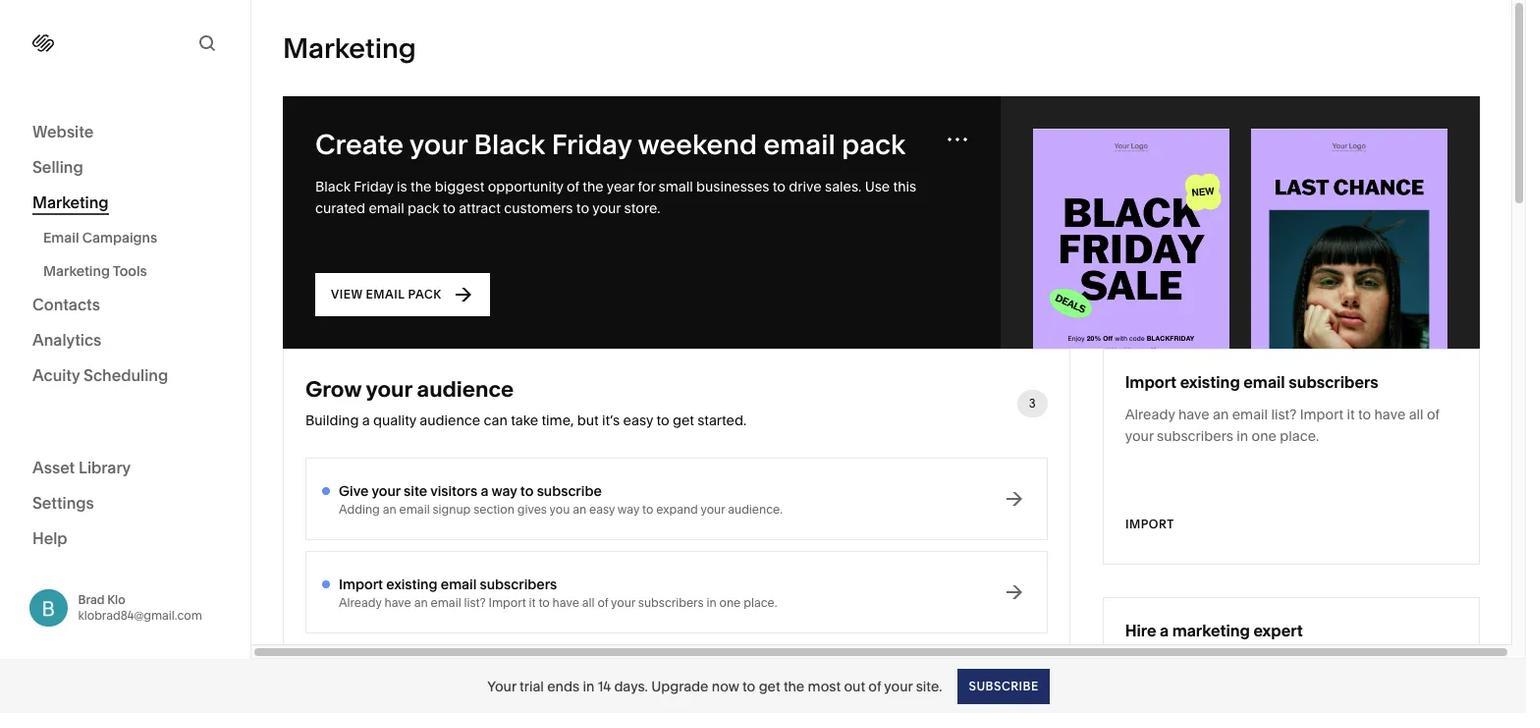 Task type: locate. For each thing, give the bounding box(es) containing it.
analytics
[[32, 330, 101, 350]]

marketing tools link
[[43, 254, 229, 288]]

most
[[808, 677, 841, 695]]

analytics link
[[32, 329, 218, 353]]

marketing tools
[[43, 262, 147, 280]]

website link
[[32, 121, 218, 144]]

ends
[[547, 677, 580, 695]]

out
[[844, 677, 866, 695]]

days.
[[614, 677, 648, 695]]

email
[[43, 229, 79, 247]]

subscribe
[[969, 678, 1039, 693]]

settings
[[32, 493, 94, 512]]

asset library link
[[32, 456, 218, 480]]

contacts link
[[32, 294, 218, 317]]

selling link
[[32, 156, 218, 180]]

1 vertical spatial marketing
[[43, 262, 110, 280]]

marketing for marketing
[[32, 193, 109, 212]]

your
[[488, 677, 517, 695]]

email campaigns link
[[43, 221, 229, 254]]

your
[[885, 677, 913, 695]]

library
[[79, 457, 131, 477]]

get
[[759, 677, 781, 695]]

marketing up email
[[32, 193, 109, 212]]

email campaigns
[[43, 229, 157, 247]]

subscribe button
[[958, 669, 1050, 704]]

marketing link
[[32, 192, 218, 215]]

your trial ends in 14 days. upgrade now to get the most out of your site.
[[488, 677, 943, 695]]

acuity
[[32, 366, 80, 385]]

to
[[743, 677, 756, 695]]

upgrade
[[652, 677, 709, 695]]

0 vertical spatial marketing
[[32, 193, 109, 212]]

selling
[[32, 157, 83, 177]]

marketing
[[32, 193, 109, 212], [43, 262, 110, 280]]

in
[[583, 677, 595, 695]]

acuity scheduling
[[32, 366, 168, 385]]

marketing up contacts in the left top of the page
[[43, 262, 110, 280]]

trial
[[520, 677, 544, 695]]

of
[[869, 677, 882, 695]]



Task type: describe. For each thing, give the bounding box(es) containing it.
asset
[[32, 457, 75, 477]]

marketing for marketing tools
[[43, 262, 110, 280]]

acuity scheduling link
[[32, 365, 218, 388]]

now
[[712, 677, 740, 695]]

settings link
[[32, 492, 218, 515]]

contacts
[[32, 295, 100, 314]]

campaigns
[[82, 229, 157, 247]]

tools
[[113, 262, 147, 280]]

scheduling
[[84, 366, 168, 385]]

14
[[598, 677, 611, 695]]

brad klo klobrad84@gmail.com
[[78, 592, 202, 623]]

the
[[784, 677, 805, 695]]

help link
[[32, 527, 67, 549]]

site.
[[916, 677, 943, 695]]

website
[[32, 122, 94, 141]]

help
[[32, 528, 67, 548]]

asset library
[[32, 457, 131, 477]]

klo
[[107, 592, 125, 607]]

brad
[[78, 592, 105, 607]]

klobrad84@gmail.com
[[78, 608, 202, 623]]



Task type: vqa. For each thing, say whether or not it's contained in the screenshot.
the "to"
yes



